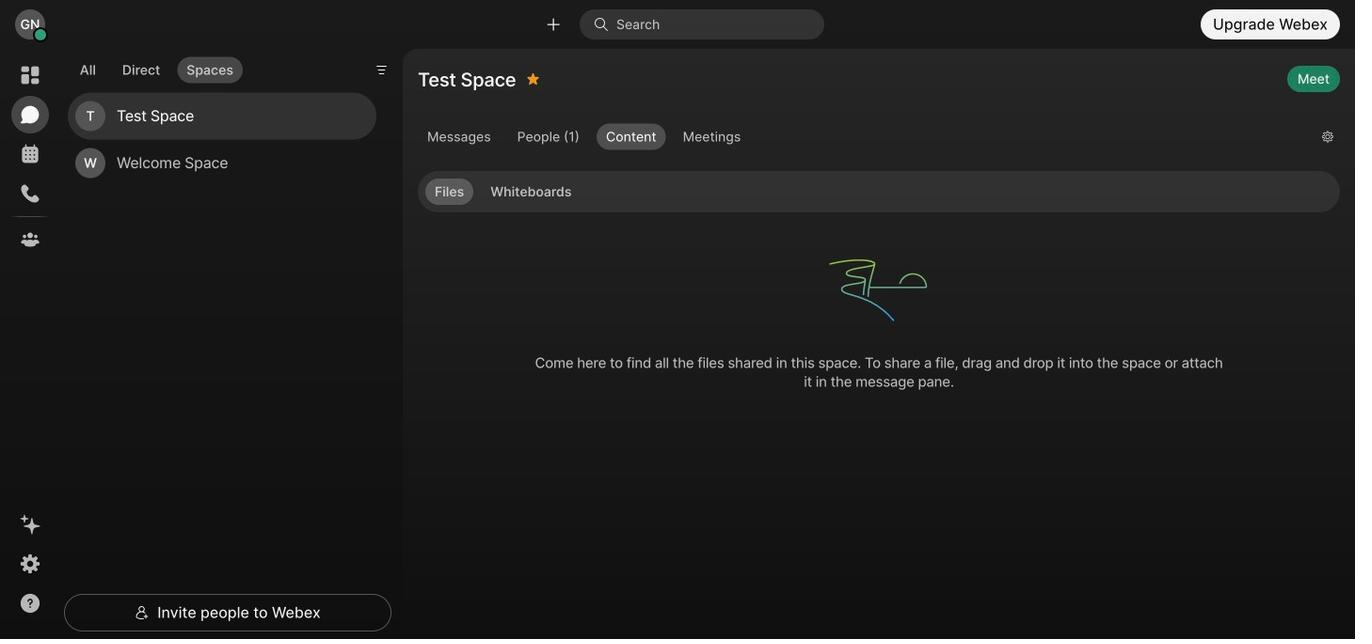 Task type: locate. For each thing, give the bounding box(es) containing it.
webex tab list
[[11, 56, 49, 259]]

navigation
[[0, 49, 60, 640]]

group
[[418, 124, 1307, 154]]

tab list
[[66, 45, 247, 89]]



Task type: describe. For each thing, give the bounding box(es) containing it.
welcome space list item
[[68, 140, 376, 187]]

test space list item
[[68, 93, 376, 140]]



